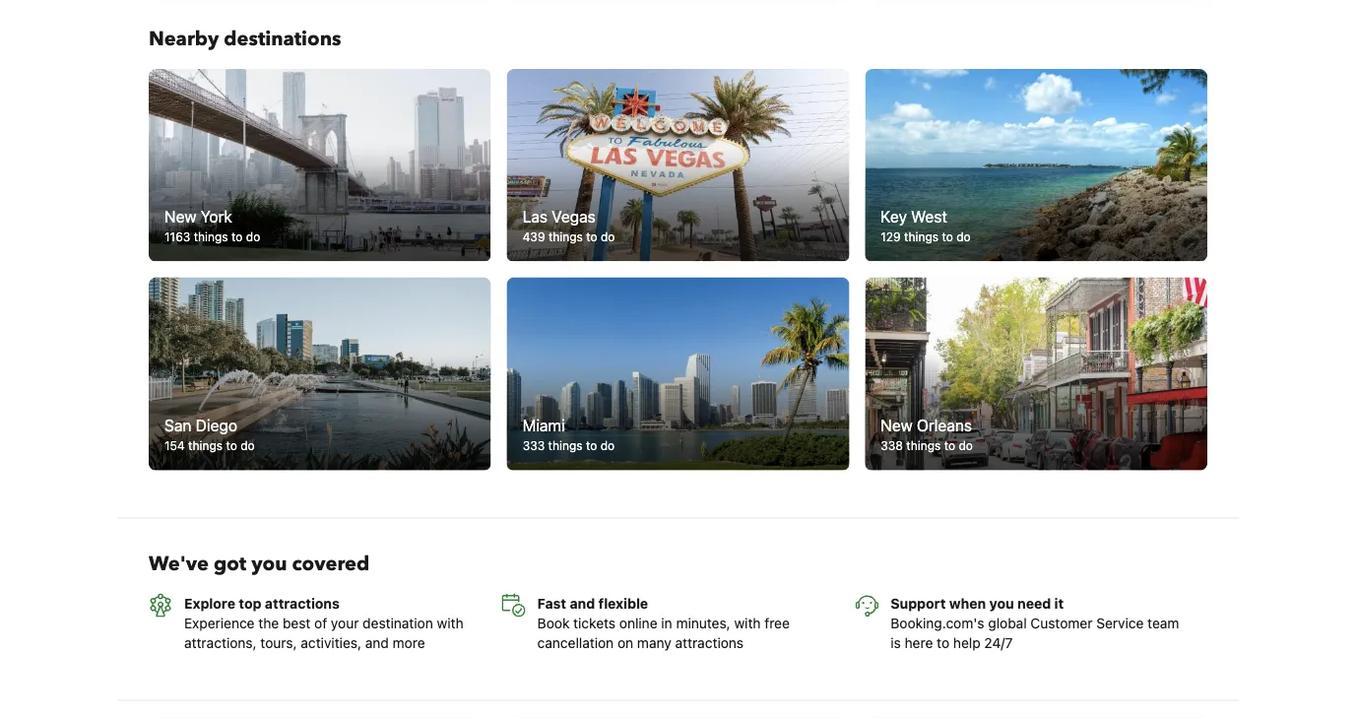 Task type: locate. For each thing, give the bounding box(es) containing it.
to down west
[[942, 230, 953, 244]]

tours,
[[260, 634, 297, 650]]

to for key west
[[942, 230, 953, 244]]

team
[[1148, 614, 1180, 631]]

and down destination
[[365, 634, 389, 650]]

you right the got at the bottom
[[251, 550, 287, 577]]

things down vegas
[[549, 230, 583, 244]]

you
[[251, 550, 287, 577], [990, 595, 1014, 611]]

do right 154
[[241, 439, 255, 452]]

do inside san diego 154 things to do
[[241, 439, 255, 452]]

to for new orleans
[[944, 439, 956, 452]]

with
[[437, 614, 464, 631], [734, 614, 761, 631]]

las
[[523, 207, 548, 226]]

west
[[911, 207, 947, 226]]

attractions down the minutes,
[[675, 634, 744, 650]]

new inside new orleans 338 things to do
[[881, 415, 913, 434]]

to down booking.com's
[[937, 634, 950, 650]]

1 vertical spatial and
[[365, 634, 389, 650]]

san diego 154 things to do
[[165, 415, 255, 452]]

do inside "las vegas 439 things to do"
[[601, 230, 615, 244]]

1 horizontal spatial attractions
[[675, 634, 744, 650]]

things inside the miami 333 things to do
[[548, 439, 583, 452]]

things down york
[[194, 230, 228, 244]]

0 vertical spatial attractions
[[265, 595, 340, 611]]

do
[[246, 230, 260, 244], [601, 230, 615, 244], [957, 230, 971, 244], [241, 439, 255, 452], [601, 439, 615, 452], [959, 439, 973, 452]]

top
[[239, 595, 261, 611]]

1 vertical spatial you
[[990, 595, 1014, 611]]

with inside fast and flexible book tickets online in minutes, with free cancellation on many attractions
[[734, 614, 761, 631]]

to down york
[[232, 230, 243, 244]]

things inside key west 129 things to do
[[904, 230, 939, 244]]

do right 333
[[601, 439, 615, 452]]

0 horizontal spatial and
[[365, 634, 389, 650]]

1 vertical spatial new
[[881, 415, 913, 434]]

do for new orleans
[[959, 439, 973, 452]]

things inside "las vegas 439 things to do"
[[549, 230, 583, 244]]

0 vertical spatial you
[[251, 550, 287, 577]]

0 vertical spatial and
[[570, 595, 595, 611]]

do for san diego
[[241, 439, 255, 452]]

things down diego
[[188, 439, 223, 452]]

things down miami
[[548, 439, 583, 452]]

to inside new york 1163 things to do
[[232, 230, 243, 244]]

do right 1163
[[246, 230, 260, 244]]

cancellation
[[538, 634, 614, 650]]

things inside new orleans 338 things to do
[[907, 439, 941, 452]]

to down diego
[[226, 439, 237, 452]]

0 horizontal spatial with
[[437, 614, 464, 631]]

booking.com's
[[891, 614, 985, 631]]

need
[[1018, 595, 1051, 611]]

do right 129
[[957, 230, 971, 244]]

1 horizontal spatial you
[[990, 595, 1014, 611]]

0 horizontal spatial new
[[165, 207, 196, 226]]

new up 1163
[[165, 207, 196, 226]]

to down orleans
[[944, 439, 956, 452]]

and
[[570, 595, 595, 611], [365, 634, 389, 650]]

to inside the miami 333 things to do
[[586, 439, 597, 452]]

2 with from the left
[[734, 614, 761, 631]]

many
[[637, 634, 672, 650]]

best
[[283, 614, 311, 631]]

you for got
[[251, 550, 287, 577]]

things inside new york 1163 things to do
[[194, 230, 228, 244]]

new inside new york 1163 things to do
[[165, 207, 196, 226]]

free
[[765, 614, 790, 631]]

you inside support when you need it booking.com's global customer service team is here to help 24/7
[[990, 595, 1014, 611]]

to for san diego
[[226, 439, 237, 452]]

experience
[[184, 614, 255, 631]]

new york image
[[149, 69, 491, 262]]

to right 333
[[586, 439, 597, 452]]

to inside san diego 154 things to do
[[226, 439, 237, 452]]

things
[[194, 230, 228, 244], [549, 230, 583, 244], [904, 230, 939, 244], [188, 439, 223, 452], [548, 439, 583, 452], [907, 439, 941, 452]]

1 horizontal spatial new
[[881, 415, 913, 434]]

1 vertical spatial attractions
[[675, 634, 744, 650]]

here
[[905, 634, 933, 650]]

things down west
[[904, 230, 939, 244]]

we've got you covered
[[149, 550, 370, 577]]

to down vegas
[[586, 230, 598, 244]]

with inside explore top attractions experience the best of your destination with attractions, tours, activities, and more
[[437, 614, 464, 631]]

do for key west
[[957, 230, 971, 244]]

flexible
[[599, 595, 648, 611]]

0 horizontal spatial you
[[251, 550, 287, 577]]

you up global
[[990, 595, 1014, 611]]

destination
[[363, 614, 433, 631]]

1 horizontal spatial with
[[734, 614, 761, 631]]

to
[[232, 230, 243, 244], [586, 230, 598, 244], [942, 230, 953, 244], [226, 439, 237, 452], [586, 439, 597, 452], [944, 439, 956, 452], [937, 634, 950, 650]]

miami
[[523, 415, 565, 434]]

do inside key west 129 things to do
[[957, 230, 971, 244]]

1163
[[165, 230, 190, 244]]

things down orleans
[[907, 439, 941, 452]]

attractions
[[265, 595, 340, 611], [675, 634, 744, 650]]

1 horizontal spatial and
[[570, 595, 595, 611]]

do for new york
[[246, 230, 260, 244]]

1 with from the left
[[437, 614, 464, 631]]

york
[[201, 207, 232, 226]]

more
[[393, 634, 425, 650]]

new up 338
[[881, 415, 913, 434]]

do right "439"
[[601, 230, 615, 244]]

to inside "las vegas 439 things to do"
[[586, 230, 598, 244]]

and inside fast and flexible book tickets online in minutes, with free cancellation on many attractions
[[570, 595, 595, 611]]

to for new york
[[232, 230, 243, 244]]

things for key west
[[904, 230, 939, 244]]

new
[[165, 207, 196, 226], [881, 415, 913, 434]]

we've
[[149, 550, 209, 577]]

and up the tickets
[[570, 595, 595, 611]]

do down orleans
[[959, 439, 973, 452]]

do inside new york 1163 things to do
[[246, 230, 260, 244]]

service
[[1097, 614, 1144, 631]]

0 vertical spatial new
[[165, 207, 196, 226]]

do inside new orleans 338 things to do
[[959, 439, 973, 452]]

to inside new orleans 338 things to do
[[944, 439, 956, 452]]

to inside key west 129 things to do
[[942, 230, 953, 244]]

of
[[314, 614, 327, 631]]

with right destination
[[437, 614, 464, 631]]

things inside san diego 154 things to do
[[188, 439, 223, 452]]

0 horizontal spatial attractions
[[265, 595, 340, 611]]

attractions up best
[[265, 595, 340, 611]]

to for las vegas
[[586, 230, 598, 244]]

miami image
[[507, 277, 849, 470]]

the
[[258, 614, 279, 631]]

with left 'free'
[[734, 614, 761, 631]]

orleans
[[917, 415, 972, 434]]



Task type: describe. For each thing, give the bounding box(es) containing it.
explore
[[184, 595, 235, 611]]

new orleans 338 things to do
[[881, 415, 973, 452]]

154
[[165, 439, 185, 452]]

things for las vegas
[[549, 230, 583, 244]]

338
[[881, 439, 903, 452]]

do for las vegas
[[601, 230, 615, 244]]

tickets
[[574, 614, 616, 631]]

support
[[891, 595, 946, 611]]

fast
[[538, 595, 566, 611]]

online
[[619, 614, 658, 631]]

covered
[[292, 550, 370, 577]]

when
[[949, 595, 986, 611]]

key west 129 things to do
[[881, 207, 971, 244]]

new york 1163 things to do
[[165, 207, 260, 244]]

your
[[331, 614, 359, 631]]

attractions inside fast and flexible book tickets online in minutes, with free cancellation on many attractions
[[675, 634, 744, 650]]

and inside explore top attractions experience the best of your destination with attractions, tours, activities, and more
[[365, 634, 389, 650]]

key
[[881, 207, 907, 226]]

attractions inside explore top attractions experience the best of your destination with attractions, tours, activities, and more
[[265, 595, 340, 611]]

do inside the miami 333 things to do
[[601, 439, 615, 452]]

attractions,
[[184, 634, 257, 650]]

439
[[523, 230, 545, 244]]

is
[[891, 634, 901, 650]]

key west image
[[865, 69, 1208, 262]]

miami 333 things to do
[[523, 415, 615, 452]]

things for san diego
[[188, 439, 223, 452]]

vegas
[[552, 207, 596, 226]]

nearby
[[149, 26, 219, 53]]

support when you need it booking.com's global customer service team is here to help 24/7
[[891, 595, 1180, 650]]

things for new orleans
[[907, 439, 941, 452]]

333
[[523, 439, 545, 452]]

nearby destinations
[[149, 26, 341, 53]]

san diego image
[[149, 277, 491, 470]]

minutes,
[[676, 614, 731, 631]]

in
[[661, 614, 672, 631]]

it
[[1055, 595, 1064, 611]]

things for new york
[[194, 230, 228, 244]]

got
[[214, 550, 247, 577]]

on
[[618, 634, 634, 650]]

24/7
[[985, 634, 1013, 650]]

fast and flexible book tickets online in minutes, with free cancellation on many attractions
[[538, 595, 790, 650]]

you for when
[[990, 595, 1014, 611]]

activities,
[[301, 634, 362, 650]]

book
[[538, 614, 570, 631]]

to inside support when you need it booking.com's global customer service team is here to help 24/7
[[937, 634, 950, 650]]

help
[[953, 634, 981, 650]]

san
[[165, 415, 192, 434]]

new orleans image
[[865, 277, 1208, 470]]

new for new orleans
[[881, 415, 913, 434]]

explore top attractions experience the best of your destination with attractions, tours, activities, and more
[[184, 595, 464, 650]]

las vegas 439 things to do
[[523, 207, 615, 244]]

diego
[[196, 415, 237, 434]]

customer
[[1031, 614, 1093, 631]]

new for new york
[[165, 207, 196, 226]]

129
[[881, 230, 901, 244]]

destinations
[[224, 26, 341, 53]]

las vegas image
[[507, 69, 849, 262]]

global
[[988, 614, 1027, 631]]



Task type: vqa. For each thing, say whether or not it's contained in the screenshot.
the top minute
no



